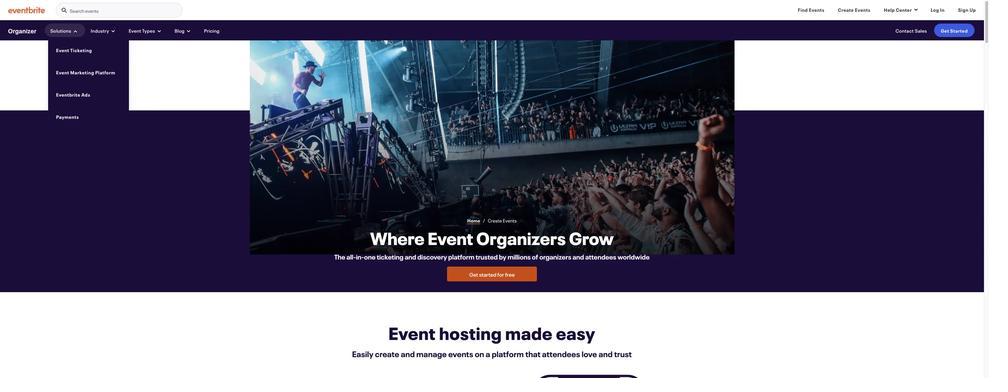 Task type: vqa. For each thing, say whether or not it's contained in the screenshot.
'Professional'
no



Task type: locate. For each thing, give the bounding box(es) containing it.
get started
[[941, 27, 968, 34]]

event
[[129, 27, 141, 34], [56, 46, 69, 53], [56, 69, 69, 75], [428, 227, 473, 250], [389, 322, 436, 345]]

started right get
[[951, 27, 968, 34]]

event for ticketing
[[56, 46, 69, 53]]

attendees inside event hosting made easy easily create and manage events on a platform that attendees love and trust
[[542, 348, 581, 360]]

attendees
[[586, 251, 617, 262], [542, 348, 581, 360]]

1 horizontal spatial attendees
[[586, 251, 617, 262]]

events left help
[[855, 6, 871, 13]]

platform
[[449, 251, 475, 262], [492, 348, 524, 360]]

eventbrite
[[56, 91, 80, 98]]

1 vertical spatial started
[[479, 270, 497, 278]]

1 vertical spatial platform
[[492, 348, 524, 360]]

0 vertical spatial attendees
[[586, 251, 617, 262]]

love
[[582, 348, 597, 360]]

marketing
[[70, 69, 94, 75]]

and right "love"
[[599, 348, 613, 360]]

log
[[931, 6, 940, 13]]

on
[[475, 348, 484, 360]]

create
[[375, 348, 400, 360]]

the
[[335, 251, 345, 262]]

create
[[839, 6, 854, 13], [488, 217, 502, 224]]

worldwide
[[618, 251, 650, 262]]

event marketing platform
[[56, 69, 115, 75]]

up
[[970, 6, 977, 13]]

started inside secondary organizer element
[[951, 27, 968, 34]]

0 horizontal spatial started
[[479, 270, 497, 278]]

events right the find at the top right
[[809, 6, 825, 13]]

get started for free link
[[447, 267, 537, 282]]

a
[[486, 348, 491, 360]]

create events
[[839, 6, 871, 13]]

event marketing platform link
[[56, 66, 121, 78]]

event inside the event marketing platform link
[[56, 69, 69, 75]]

eventbrite ads link
[[56, 89, 121, 100]]

1 horizontal spatial create
[[839, 6, 854, 13]]

event left types
[[129, 27, 141, 34]]

event for marketing
[[56, 69, 69, 75]]

one
[[364, 251, 376, 262]]

1 vertical spatial create
[[488, 217, 502, 224]]

0 horizontal spatial attendees
[[542, 348, 581, 360]]

started left "for"
[[479, 270, 497, 278]]

ticketing
[[377, 251, 404, 262]]

event ticketing link
[[56, 44, 121, 56]]

event left ticketing
[[56, 46, 69, 53]]

platform right a
[[492, 348, 524, 360]]

event up "manage"
[[389, 322, 436, 345]]

ticketing
[[70, 46, 92, 53]]

solutions
[[50, 27, 71, 34]]

events inside button
[[85, 7, 99, 14]]

events up organizers
[[503, 217, 517, 224]]

events inside home / create events where event organizers grow the all-in-one ticketing and discovery platform trusted by millions of organizers and attendees worldwide
[[503, 217, 517, 224]]

sign
[[959, 6, 969, 13]]

eventbrite ads
[[56, 91, 90, 98]]

events
[[85, 7, 99, 14], [449, 348, 474, 360]]

0 vertical spatial started
[[951, 27, 968, 34]]

event inside home / create events where event organizers grow the all-in-one ticketing and discovery platform trusted by millions of organizers and attendees worldwide
[[428, 227, 473, 250]]

event left marketing
[[56, 69, 69, 75]]

events inside event hosting made easy easily create and manage events on a platform that attendees love and trust
[[449, 348, 474, 360]]

0 vertical spatial platform
[[449, 251, 475, 262]]

contact sales
[[896, 27, 928, 34]]

attendees down grow
[[586, 251, 617, 262]]

get
[[941, 27, 950, 34]]

and
[[405, 251, 416, 262], [573, 251, 584, 262], [401, 348, 415, 360], [599, 348, 613, 360]]

create inside home / create events where event organizers grow the all-in-one ticketing and discovery platform trusted by millions of organizers and attendees worldwide
[[488, 217, 502, 224]]

center
[[896, 6, 913, 13]]

platform up get
[[449, 251, 475, 262]]

1 vertical spatial attendees
[[542, 348, 581, 360]]

1 horizontal spatial events
[[449, 348, 474, 360]]

1 vertical spatial events
[[449, 348, 474, 360]]

1 horizontal spatial events
[[809, 6, 825, 13]]

event inside event hosting made easy easily create and manage events on a platform that attendees love and trust
[[389, 322, 436, 345]]

0 horizontal spatial events
[[85, 7, 99, 14]]

events left on
[[449, 348, 474, 360]]

events right search on the left top of page
[[85, 7, 99, 14]]

contact sales link
[[894, 24, 930, 37]]

started for get
[[951, 27, 968, 34]]

log in link
[[926, 3, 951, 16]]

2 horizontal spatial events
[[855, 6, 871, 13]]

sign up
[[959, 6, 977, 13]]

manage
[[417, 348, 447, 360]]

get started link
[[935, 24, 975, 37]]

attendees down easy
[[542, 348, 581, 360]]

1 horizontal spatial platform
[[492, 348, 524, 360]]

started
[[951, 27, 968, 34], [479, 270, 497, 278]]

0 horizontal spatial platform
[[449, 251, 475, 262]]

0 vertical spatial events
[[85, 7, 99, 14]]

event up discovery
[[428, 227, 473, 250]]

get started for free
[[470, 270, 515, 278]]

0 horizontal spatial events
[[503, 217, 517, 224]]

grow
[[569, 227, 614, 250]]

find events link
[[793, 3, 830, 16]]

event inside event ticketing link
[[56, 46, 69, 53]]

log in
[[931, 6, 945, 13]]

started inside button
[[479, 270, 497, 278]]

find
[[798, 6, 808, 13]]

1 horizontal spatial started
[[951, 27, 968, 34]]

events
[[809, 6, 825, 13], [855, 6, 871, 13], [503, 217, 517, 224]]

0 horizontal spatial create
[[488, 217, 502, 224]]



Task type: describe. For each thing, give the bounding box(es) containing it.
platform inside event hosting made easy easily create and manage events on a platform that attendees love and trust
[[492, 348, 524, 360]]

platform
[[95, 69, 115, 75]]

get started for free button
[[447, 267, 537, 282]]

event hosting made easy easily create and manage events on a platform that attendees love and trust
[[352, 322, 632, 360]]

by
[[499, 251, 507, 262]]

made
[[506, 322, 553, 345]]

in
[[941, 6, 945, 13]]

all-
[[347, 251, 356, 262]]

that
[[526, 348, 541, 360]]

trust
[[615, 348, 632, 360]]

payments
[[56, 113, 79, 120]]

0 vertical spatial create
[[839, 6, 854, 13]]

find events
[[798, 6, 825, 13]]

where
[[371, 227, 425, 250]]

search events
[[70, 7, 99, 14]]

eventbrite image
[[8, 7, 45, 13]]

events for find events
[[809, 6, 825, 13]]

types
[[142, 27, 155, 34]]

create events link
[[833, 3, 876, 16]]

help center
[[885, 6, 913, 13]]

in-
[[356, 251, 364, 262]]

of
[[532, 251, 539, 262]]

and right 'create'
[[401, 348, 415, 360]]

millions
[[508, 251, 531, 262]]

hosting
[[439, 322, 502, 345]]

search
[[70, 7, 84, 14]]

attendees inside home / create events where event organizers grow the all-in-one ticketing and discovery platform trusted by millions of organizers and attendees worldwide
[[586, 251, 617, 262]]

events for create events
[[855, 6, 871, 13]]

organizers
[[477, 227, 566, 250]]

ads
[[81, 91, 90, 98]]

event ticketing
[[56, 46, 92, 53]]

and down grow
[[573, 251, 584, 262]]

sales
[[915, 27, 928, 34]]

industry
[[91, 27, 109, 34]]

event types
[[129, 27, 155, 34]]

for
[[498, 270, 504, 278]]

discovery
[[418, 251, 447, 262]]

contact
[[896, 27, 914, 34]]

platform inside home / create events where event organizers grow the all-in-one ticketing and discovery platform trusted by millions of organizers and attendees worldwide
[[449, 251, 475, 262]]

get
[[470, 270, 478, 278]]

submenu element
[[48, 39, 129, 128]]

search events button
[[56, 3, 183, 18]]

sign up link
[[953, 3, 982, 16]]

home / create events where event organizers grow the all-in-one ticketing and discovery platform trusted by millions of organizers and attendees worldwide
[[335, 217, 650, 262]]

easily
[[352, 348, 374, 360]]

payments link
[[56, 111, 121, 122]]

and right ticketing
[[405, 251, 416, 262]]

free
[[505, 270, 515, 278]]

home
[[468, 217, 481, 224]]

pricing link
[[202, 24, 222, 37]]

organizers
[[540, 251, 572, 262]]

secondary organizer element
[[0, 20, 985, 128]]

event for hosting
[[389, 322, 436, 345]]

home link
[[468, 217, 481, 224]]

help
[[885, 6, 895, 13]]

phone showing an event listing page of eventbrite. the event is about a pizza making class, and there is a woman making a pizza. image
[[488, 373, 690, 378]]

organizer
[[8, 26, 37, 35]]

event for types
[[129, 27, 141, 34]]

/
[[483, 217, 485, 224]]

easy
[[556, 322, 596, 345]]

pricing
[[204, 27, 220, 34]]

blog
[[175, 27, 185, 34]]

started for get
[[479, 270, 497, 278]]

trusted
[[476, 251, 498, 262]]



